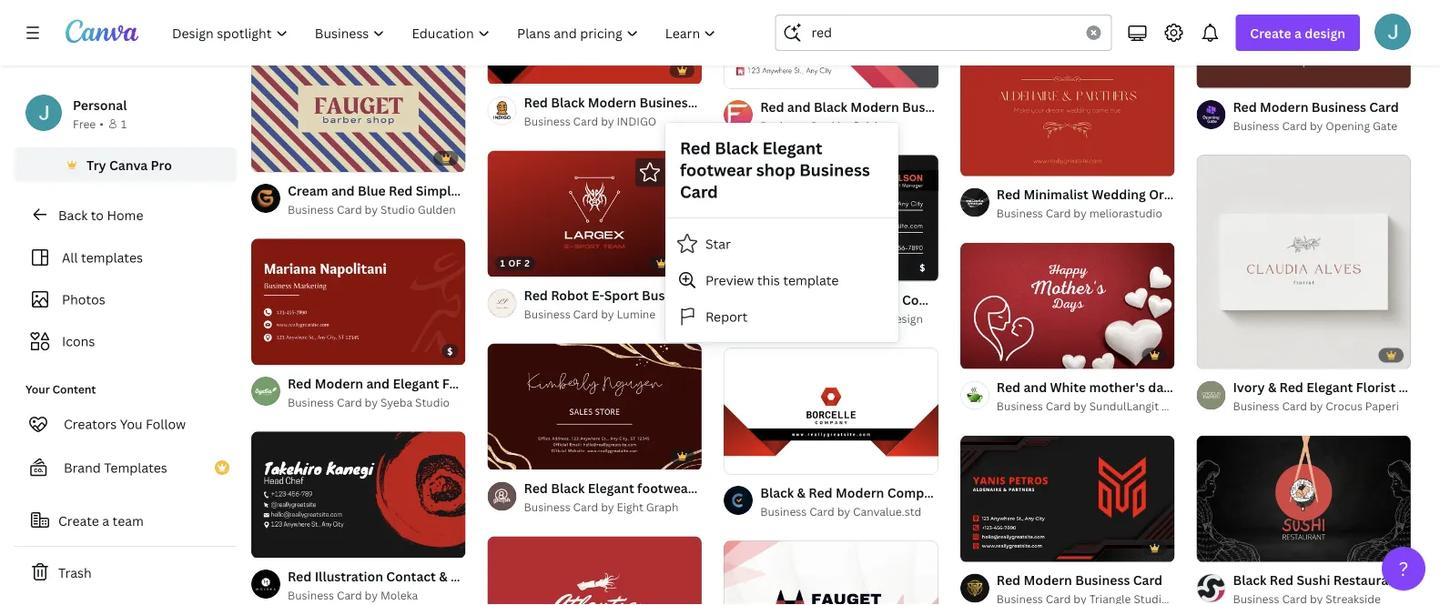 Task type: vqa. For each thing, say whether or not it's contained in the screenshot.
video link
no



Task type: locate. For each thing, give the bounding box(es) containing it.
a left team
[[102, 512, 109, 529]]

back to home link
[[15, 197, 237, 233]]

red and white mother's day (business card) business card by sundullangit team's
[[997, 379, 1270, 414]]

red inside red black elegant footwear shop business card business card by eight graph
[[524, 480, 548, 497]]

business card by belika design link
[[760, 309, 938, 328]]

& inside 'red illustration contact & address business card business card by moleka'
[[439, 568, 447, 585]]

report button
[[665, 299, 898, 335]]

red modern business card link up the opening
[[1233, 96, 1399, 117]]

create for create a team
[[58, 512, 99, 529]]

a inside create a team 'button'
[[102, 512, 109, 529]]

red and white mother's day (business card) image
[[960, 243, 1175, 369]]

by inside red modern business card business card by opening gate
[[1310, 118, 1323, 133]]

by left fiyixiang
[[837, 118, 850, 133]]

•
[[99, 116, 104, 131]]

your
[[25, 382, 50, 397]]

0 vertical spatial footwear
[[680, 159, 752, 181]]

and for black and red modern company business card
[[797, 291, 820, 308]]

& inside black & red modern company business card landscape business card by canvalue.std
[[797, 484, 806, 501]]

and left white
[[1024, 379, 1047, 396]]

create left design
[[1250, 24, 1291, 41]]

of
[[508, 63, 522, 75], [745, 67, 758, 80], [1217, 67, 1231, 80], [272, 151, 285, 164], [981, 155, 994, 168], [508, 257, 522, 269], [272, 344, 285, 357], [1217, 348, 1231, 361], [508, 450, 522, 462], [745, 453, 758, 466], [981, 541, 994, 554], [1217, 541, 1231, 554]]

black inside red black elegant footwear shop business card business card by eight graph
[[551, 480, 585, 497]]

by down blue
[[365, 202, 378, 217]]

and for red and black modern business card
[[787, 98, 811, 115]]

by left the "eight"
[[601, 500, 614, 515]]

red robot e-sport business card image
[[488, 151, 702, 277]]

business card by lumine link
[[524, 305, 702, 323]]

red and black modern business card image
[[724, 0, 938, 88]]

1 horizontal spatial a
[[1294, 24, 1302, 41]]

1 of 2 link for black red sushi restaurant busine
[[1196, 436, 1411, 562]]

0 horizontal spatial &
[[439, 568, 447, 585]]

by inside ivory & red elegant florist busine business card by crocus paperi
[[1310, 399, 1323, 414]]

red black elegant footwear shop business card business card by eight graph
[[524, 480, 817, 515]]

footwear for red black elegant footwear shop business card
[[680, 159, 752, 181]]

fiyixiang
[[853, 118, 896, 133]]

red modern business card image up "red modern business card" on the right bottom of the page
[[960, 436, 1175, 562]]

shop inside red black elegant footwear shop business card
[[756, 159, 795, 181]]

this
[[757, 272, 780, 289]]

black inside red black modern business card business card by indigo
[[551, 94, 585, 111]]

gulden
[[418, 202, 456, 217]]

elegant up business card by eight graph link
[[588, 480, 634, 497]]

1 horizontal spatial red modern business card link
[[1233, 96, 1399, 117]]

1 vertical spatial company
[[887, 484, 947, 501]]

2 for red minimalist wedding organizer business card
[[997, 155, 1003, 168]]

1 vertical spatial create
[[58, 512, 99, 529]]

back to home
[[58, 206, 143, 223]]

studio inside cream and blue red simple barber business card business card by studio gulden
[[380, 202, 415, 217]]

company inside black and red modern company business card business card by belika design
[[902, 291, 962, 308]]

and inside red and black modern business card business card by fiyixiang
[[787, 98, 811, 115]]

0 vertical spatial busine
[[1399, 379, 1440, 396]]

elegant up syeba
[[393, 375, 439, 392]]

company
[[902, 291, 962, 308], [887, 484, 947, 501]]

studio
[[380, 202, 415, 217], [415, 395, 450, 410]]

card)
[[1236, 379, 1270, 396]]

company inside black & red modern company business card landscape business card by canvalue.std
[[887, 484, 947, 501]]

2 vertical spatial &
[[439, 568, 447, 585]]

graph
[[646, 500, 679, 515]]

by left the opening
[[1310, 118, 1323, 133]]

$ for company
[[920, 261, 926, 274]]

0 vertical spatial a
[[1294, 24, 1302, 41]]

&
[[1268, 379, 1276, 396], [797, 484, 806, 501], [439, 568, 447, 585]]

card
[[1046, 13, 1071, 28], [697, 94, 727, 111], [960, 98, 989, 115], [1369, 98, 1399, 115], [573, 114, 598, 129], [809, 118, 835, 133], [1282, 118, 1307, 133], [680, 181, 718, 203], [565, 182, 594, 199], [1270, 186, 1299, 203], [337, 202, 362, 217], [1046, 206, 1071, 221], [700, 287, 729, 304], [1022, 291, 1052, 308], [573, 307, 598, 322], [809, 311, 835, 326], [588, 375, 617, 392], [337, 395, 362, 410], [1046, 399, 1071, 414], [1282, 399, 1307, 414], [788, 480, 817, 497], [1007, 484, 1037, 501], [573, 500, 598, 515], [809, 504, 835, 519], [562, 568, 591, 585], [1133, 572, 1163, 589], [337, 588, 362, 603]]

0 horizontal spatial red modern business card image
[[960, 436, 1175, 562]]

cream and blue red simple barber business card image
[[251, 46, 466, 172]]

1 of 2 link for red black modern business card
[[488, 0, 702, 84]]

0 horizontal spatial red modern business card link
[[997, 570, 1175, 590]]

by down minimalist
[[1074, 206, 1087, 221]]

red black modern business card business card by indigo
[[524, 94, 727, 129]]

red illustration contact & address business card business card by moleka
[[288, 568, 591, 603]]

of for red robot e-sport business card
[[508, 257, 522, 269]]

black red sushi restaurant busine link
[[1233, 570, 1440, 590]]

0 horizontal spatial studio
[[380, 202, 415, 217]]

and inside cream and blue red simple barber business card business card by studio gulden
[[331, 182, 355, 199]]

red black modern business card link
[[524, 92, 727, 112]]

by down red black modern business card link
[[601, 114, 614, 129]]

red inside cream and blue red simple barber business card business card by studio gulden
[[389, 182, 413, 199]]

illustration
[[315, 568, 383, 585]]

1 horizontal spatial studio
[[415, 395, 450, 410]]

studio down blue
[[380, 202, 415, 217]]

1 of 2 for red robot e-sport business card
[[500, 257, 530, 269]]

create inside dropdown button
[[1250, 24, 1291, 41]]

create for create a design
[[1250, 24, 1291, 41]]

1 horizontal spatial shop
[[756, 159, 795, 181]]

of for black red sushi restaurant busine
[[1217, 541, 1231, 554]]

by
[[1074, 13, 1087, 28], [601, 114, 614, 129], [837, 118, 850, 133], [1310, 118, 1323, 133], [365, 202, 378, 217], [1074, 206, 1087, 221], [601, 307, 614, 322], [837, 311, 850, 326], [365, 395, 378, 410], [1074, 399, 1087, 414], [1310, 399, 1323, 414], [601, 500, 614, 515], [837, 504, 850, 519], [365, 588, 378, 603]]

cream and blue red simple barber business card business card by studio gulden
[[288, 182, 594, 217]]

fashion
[[442, 375, 490, 392]]

and for red and white mother's day (business card)
[[1024, 379, 1047, 396]]

1 horizontal spatial create
[[1250, 24, 1291, 41]]

red modern business card link down landscape
[[997, 570, 1175, 590]]

modern inside red and black modern business card business card by fiyixiang
[[850, 98, 899, 115]]

modern inside red modern business card business card by opening gate
[[1260, 98, 1308, 115]]

modern inside red modern and elegant fashion store business card business card by syeba studio
[[315, 375, 363, 392]]

1 vertical spatial $
[[447, 345, 453, 357]]

0 vertical spatial red modern business card image
[[1196, 0, 1411, 88]]

and left blue
[[331, 182, 355, 199]]

red minimalist wedding organizer business card business card by meliorastudio
[[997, 186, 1299, 221]]

1 vertical spatial &
[[797, 484, 806, 501]]

design
[[1305, 24, 1345, 41]]

contact
[[386, 568, 436, 585]]

and
[[787, 98, 811, 115], [331, 182, 355, 199], [797, 291, 820, 308], [366, 375, 390, 392], [1024, 379, 1047, 396]]

1 of 2 for red minimalist wedding organizer business card
[[973, 155, 1003, 168]]

red black elegant footwear shop business card link
[[524, 478, 817, 498]]

black inside black & red modern company business card landscape business card by canvalue.std
[[760, 484, 794, 501]]

2 for red black elegant footwear shop business card
[[524, 450, 530, 462]]

red inside black and red modern company business card business card by belika design
[[824, 291, 847, 308]]

by down ivory & red elegant florist busine link
[[1310, 399, 1323, 414]]

star
[[705, 235, 731, 252]]

$
[[920, 261, 926, 274], [447, 345, 453, 357]]

1 vertical spatial footwear
[[637, 480, 693, 497]]

1 vertical spatial a
[[102, 512, 109, 529]]

1 of 2 link for red minimalist wedding organizer business card
[[960, 50, 1175, 176]]

home
[[107, 206, 143, 223]]

0 vertical spatial &
[[1268, 379, 1276, 396]]

1 of 2 for red black elegant footwear shop business card
[[500, 450, 530, 462]]

gate
[[1373, 118, 1397, 133]]

red inside the 'red minimalist wedding organizer business card business card by meliorastudio'
[[997, 186, 1021, 203]]

black inside black and red modern company business card business card by belika design
[[760, 291, 794, 308]]

day
[[1148, 379, 1171, 396]]

red inside 'red illustration contact & address business card business card by moleka'
[[288, 568, 312, 585]]

footwear inside red black elegant footwear shop business card business card by eight graph
[[637, 480, 693, 497]]

2 horizontal spatial &
[[1268, 379, 1276, 396]]

0 vertical spatial red modern business card link
[[1233, 96, 1399, 117]]

1 of 2 link for red modern business card
[[960, 436, 1175, 562]]

of for ivory & red elegant florist busine
[[1217, 348, 1231, 361]]

and up business card by fiyixiang link
[[787, 98, 811, 115]]

1 for red minimalist wedding organizer business card
[[973, 155, 978, 168]]

red robot e-sport business card business card by lumine
[[524, 287, 729, 322]]

1 horizontal spatial red modern business card image
[[1196, 0, 1411, 88]]

red modern business card image up red modern business card business card by opening gate
[[1196, 0, 1411, 88]]

you
[[120, 416, 143, 433]]

syeba
[[380, 395, 412, 410]]

1 for red black elegant footwear shop business card
[[500, 450, 506, 462]]

by inside red black modern business card business card by indigo
[[601, 114, 614, 129]]

modern
[[588, 94, 636, 111], [850, 98, 899, 115], [1260, 98, 1308, 115], [850, 291, 899, 308], [315, 375, 363, 392], [836, 484, 884, 501], [1024, 572, 1072, 589]]

elegant down business card by fiyixiang link
[[762, 137, 822, 159]]

by left 'moleka'
[[365, 588, 378, 603]]

create inside 'button'
[[58, 512, 99, 529]]

1 of 2 link for red black elegant footwear shop business card
[[488, 343, 702, 471]]

studio down red modern and elegant fashion store business card link
[[415, 395, 450, 410]]

1 horizontal spatial &
[[797, 484, 806, 501]]

and for cream and blue red simple barber business card
[[331, 182, 355, 199]]

& right contact
[[439, 568, 447, 585]]

business inside the red and white mother's day (business card) business card by sundullangit team's
[[997, 399, 1043, 414]]

red inside red black elegant footwear shop business card
[[680, 137, 711, 159]]

by left canvalue.std
[[837, 504, 850, 519]]

red black modern business card image
[[488, 0, 702, 84]]

by down white
[[1074, 399, 1087, 414]]

1 for red modern business card
[[973, 541, 978, 554]]

1 for black & red modern company business card landscape
[[737, 453, 742, 466]]

footwear inside red black elegant footwear shop business card
[[680, 159, 752, 181]]

0 horizontal spatial create
[[58, 512, 99, 529]]

elegant inside red modern and elegant fashion store business card business card by syeba studio
[[393, 375, 439, 392]]

wedding
[[1092, 186, 1146, 203]]

by inside red robot e-sport business card business card by lumine
[[601, 307, 614, 322]]

free
[[73, 116, 96, 131]]

and down template
[[797, 291, 820, 308]]

and up business card by syeba studio link
[[366, 375, 390, 392]]

by down e-
[[601, 307, 614, 322]]

company up design
[[902, 291, 962, 308]]

0 horizontal spatial a
[[102, 512, 109, 529]]

0 vertical spatial shop
[[756, 159, 795, 181]]

shop inside red black elegant footwear shop business card business card by eight graph
[[696, 480, 727, 497]]

shop for red black elegant footwear shop business card business card by eight graph
[[696, 480, 727, 497]]

modern inside black & red modern company business card landscape business card by canvalue.std
[[836, 484, 884, 501]]

brand templates
[[64, 459, 167, 477]]

$ for fashion
[[447, 345, 453, 357]]

0 vertical spatial create
[[1250, 24, 1291, 41]]

busine up paperi
[[1399, 379, 1440, 396]]

elegant up the business card by crocus paperi link
[[1306, 379, 1353, 396]]

create
[[1250, 24, 1291, 41], [58, 512, 99, 529]]

1 vertical spatial studio
[[415, 395, 450, 410]]

by left belika
[[837, 311, 850, 326]]

0 vertical spatial $
[[920, 261, 926, 274]]

by inside red black elegant footwear shop business card business card by eight graph
[[601, 500, 614, 515]]

1 of 2
[[500, 63, 530, 75], [737, 67, 766, 80], [1209, 67, 1239, 80], [264, 151, 294, 164], [973, 155, 1003, 168], [500, 257, 530, 269], [264, 344, 294, 357], [500, 450, 530, 462], [737, 453, 766, 466], [973, 541, 1003, 554], [1209, 541, 1239, 554]]

preview this template link
[[665, 262, 898, 299]]

1 of 3
[[1209, 348, 1239, 361]]

& for ivory
[[1268, 379, 1276, 396]]

1 for red modern and elegant fashion store business card
[[264, 344, 269, 357]]

top level navigation element
[[160, 15, 731, 51]]

create a team button
[[15, 502, 237, 539]]

0 horizontal spatial shop
[[696, 480, 727, 497]]

black
[[551, 94, 585, 111], [814, 98, 847, 115], [715, 137, 758, 159], [760, 291, 794, 308], [551, 480, 585, 497], [760, 484, 794, 501], [1233, 572, 1267, 589]]

busine right restaurant at the right of the page
[[1405, 572, 1440, 589]]

None search field
[[775, 15, 1112, 51]]

a inside create a design dropdown button
[[1294, 24, 1302, 41]]

1
[[500, 63, 506, 75], [737, 67, 742, 80], [1209, 67, 1215, 80], [121, 116, 127, 131], [264, 151, 269, 164], [973, 155, 978, 168], [500, 257, 506, 269], [264, 344, 269, 357], [1209, 348, 1215, 361], [500, 450, 506, 462], [737, 453, 742, 466], [973, 541, 978, 554], [1209, 541, 1215, 554]]

modern inside red black modern business card business card by indigo
[[588, 94, 636, 111]]

black and red modern company business card image
[[724, 155, 938, 281]]

red modern business card image
[[1196, 0, 1411, 88], [960, 436, 1175, 562]]

1 horizontal spatial $
[[920, 261, 926, 274]]

& right ivory
[[1268, 379, 1276, 396]]

1 for red robot e-sport business card
[[500, 257, 506, 269]]

elegant
[[762, 137, 822, 159], [393, 375, 439, 392], [1306, 379, 1353, 396], [588, 480, 634, 497]]

red modern and elegant fashion store business card link
[[288, 373, 617, 393]]

company up canvalue.std
[[887, 484, 947, 501]]

icons link
[[25, 324, 226, 359]]

create left team
[[58, 512, 99, 529]]

business
[[997, 13, 1043, 28], [639, 94, 694, 111], [902, 98, 957, 115], [1312, 98, 1366, 115], [524, 114, 570, 129], [760, 118, 807, 133], [1233, 118, 1279, 133], [799, 159, 870, 181], [507, 182, 562, 199], [1212, 186, 1266, 203], [288, 202, 334, 217], [997, 206, 1043, 221], [642, 287, 697, 304], [965, 291, 1019, 308], [524, 307, 570, 322], [760, 311, 807, 326], [530, 375, 585, 392], [288, 395, 334, 410], [997, 399, 1043, 414], [1233, 399, 1279, 414], [730, 480, 785, 497], [950, 484, 1004, 501], [524, 500, 570, 515], [760, 504, 807, 519], [504, 568, 559, 585], [1075, 572, 1130, 589], [288, 588, 334, 603]]

1 of 2 link for black & red modern company business card landscape
[[724, 348, 938, 474]]

$ up red modern and elegant fashion store business card link
[[447, 345, 453, 357]]

1 vertical spatial shop
[[696, 480, 727, 497]]

a left design
[[1294, 24, 1302, 41]]

2
[[524, 63, 530, 75], [761, 67, 766, 80], [1233, 67, 1239, 80], [288, 151, 294, 164], [997, 155, 1003, 168], [524, 257, 530, 269], [288, 344, 294, 357], [524, 450, 530, 462], [761, 453, 766, 466], [997, 541, 1003, 554], [1233, 541, 1239, 554]]

personal
[[73, 96, 127, 113]]

by left syeba
[[365, 395, 378, 410]]

and inside black and red modern company business card business card by belika design
[[797, 291, 820, 308]]

business card by fiyixiang link
[[760, 117, 938, 135]]

red modern business card link
[[1233, 96, 1399, 117], [997, 570, 1175, 590]]

red modern and elegant fashion store business card image
[[251, 239, 466, 365]]

pro
[[151, 156, 172, 173]]

footwear up star
[[680, 159, 752, 181]]

1 of 2 link
[[488, 0, 702, 84], [724, 0, 938, 88], [1196, 0, 1411, 88], [251, 46, 466, 172], [960, 50, 1175, 176], [488, 150, 702, 278], [251, 239, 466, 365], [488, 343, 702, 471], [724, 348, 938, 474], [960, 436, 1175, 562], [1196, 436, 1411, 562]]

business inside red black elegant footwear shop business card
[[799, 159, 870, 181]]

business card by studio gulden link
[[288, 200, 466, 219]]

red inside red and black modern business card business card by fiyixiang
[[760, 98, 784, 115]]

company for &
[[887, 484, 947, 501]]

store
[[493, 375, 527, 392]]

$ up black and red modern company business card link
[[920, 261, 926, 274]]

all templates link
[[25, 240, 226, 275]]

red inside 'black red sushi restaurant busine' link
[[1270, 572, 1294, 589]]

busine
[[1399, 379, 1440, 396], [1405, 572, 1440, 589]]

0 horizontal spatial $
[[447, 345, 453, 357]]

of inside 1 of 3 link
[[1217, 348, 1231, 361]]

business card by indigo link
[[524, 112, 702, 130]]

and inside the red and white mother's day (business card) business card by sundullangit team's
[[1024, 379, 1047, 396]]

crocus
[[1326, 399, 1363, 414]]

footwear up graph
[[637, 480, 693, 497]]

2 for red black modern business card
[[524, 63, 530, 75]]

red robot e-sport business card link
[[524, 285, 729, 305]]

red
[[524, 94, 548, 111], [760, 98, 784, 115], [1233, 98, 1257, 115], [680, 137, 711, 159], [389, 182, 413, 199], [997, 186, 1021, 203], [524, 287, 548, 304], [824, 291, 847, 308], [288, 375, 312, 392], [997, 379, 1021, 396], [1279, 379, 1303, 396], [524, 480, 548, 497], [809, 484, 833, 501], [288, 568, 312, 585], [997, 572, 1021, 589], [1270, 572, 1294, 589]]

& inside ivory & red elegant florist busine business card by crocus paperi
[[1268, 379, 1276, 396]]

footwear for red black elegant footwear shop business card business card by eight graph
[[637, 480, 693, 497]]

& up the business card by canvalue.std link on the right of page
[[797, 484, 806, 501]]

canva
[[109, 156, 148, 173]]

red inside black & red modern company business card landscape business card by canvalue.std
[[809, 484, 833, 501]]

0 vertical spatial studio
[[380, 202, 415, 217]]

0 vertical spatial company
[[902, 291, 962, 308]]



Task type: describe. For each thing, give the bounding box(es) containing it.
templates
[[104, 459, 167, 477]]

elegant inside red black elegant footwear shop business card
[[762, 137, 822, 159]]

address
[[451, 568, 501, 585]]

red inside red modern and elegant fashion store business card business card by syeba studio
[[288, 375, 312, 392]]

red minimalist and modern restaurant - business card image
[[488, 537, 702, 605]]

business card by canvalue.std link
[[760, 502, 938, 521]]

blue
[[358, 182, 386, 199]]

busine inside ivory & red elegant florist busine business card by crocus paperi
[[1399, 379, 1440, 396]]

team
[[112, 512, 144, 529]]

red illustration contact & address business card image
[[251, 432, 466, 558]]

canvalue.std
[[853, 504, 921, 519]]

1 of 2 for red modern and elegant fashion store business card
[[264, 344, 294, 357]]

by left belle
[[1074, 13, 1087, 28]]

create a design button
[[1236, 15, 1360, 51]]

& for black
[[797, 484, 806, 501]]

1 vertical spatial busine
[[1405, 572, 1440, 589]]

create a design
[[1250, 24, 1345, 41]]

1 of 2 for black red sushi restaurant busine
[[1209, 541, 1239, 554]]

red inside red robot e-sport business card business card by lumine
[[524, 287, 548, 304]]

creators you follow
[[64, 416, 186, 433]]

preview this template
[[705, 272, 839, 289]]

by inside the 'red minimalist wedding organizer business card business card by meliorastudio'
[[1074, 206, 1087, 221]]

red inside red black modern business card business card by indigo
[[524, 94, 548, 111]]

1 for cream and blue red simple barber business card
[[264, 151, 269, 164]]

red inside red modern business card business card by opening gate
[[1233, 98, 1257, 115]]

red modern business card business card by opening gate
[[1233, 98, 1399, 133]]

try
[[87, 156, 106, 173]]

1 vertical spatial red modern business card image
[[960, 436, 1175, 562]]

and inside red modern and elegant fashion store business card business card by syeba studio
[[366, 375, 390, 392]]

black inside red and black modern business card business card by fiyixiang
[[814, 98, 847, 115]]

1 of 2 link for red robot e-sport business card
[[488, 150, 702, 278]]

business inside ivory & red elegant florist busine business card by crocus paperi
[[1233, 399, 1279, 414]]

eight
[[617, 500, 643, 515]]

black red sushi restaurant busine
[[1233, 572, 1440, 589]]

trash link
[[15, 554, 237, 591]]

photos
[[62, 291, 105, 308]]

of for cream and blue red simple barber business card
[[272, 151, 285, 164]]

1 vertical spatial red modern business card link
[[997, 570, 1175, 590]]

e-
[[592, 287, 604, 304]]

paperi
[[1365, 399, 1399, 414]]

sushi
[[1297, 572, 1330, 589]]

white
[[1050, 379, 1086, 396]]

black and red modern company business card business card by belika design
[[760, 291, 1052, 326]]

red and black modern business card link
[[760, 96, 989, 117]]

(business
[[1174, 379, 1233, 396]]

trash
[[58, 564, 92, 581]]

a for team
[[102, 512, 109, 529]]

by inside black and red modern company business card business card by belika design
[[837, 311, 850, 326]]

florist
[[1356, 379, 1396, 396]]

preview
[[705, 272, 754, 289]]

2 for red robot e-sport business card
[[524, 257, 530, 269]]

of for red minimalist wedding organizer business card
[[981, 155, 994, 168]]

back
[[58, 206, 88, 223]]

1 of 3 link
[[1196, 155, 1411, 369]]

card inside ivory & red elegant florist busine business card by crocus paperi
[[1282, 399, 1307, 414]]

black & red modern company business card landscape image
[[724, 348, 938, 474]]

business card by belle fleur link
[[997, 11, 1175, 30]]

studio inside red modern and elegant fashion store business card business card by syeba studio
[[415, 395, 450, 410]]

1 of 2 for cream and blue red simple barber business card
[[264, 151, 294, 164]]

shop for red black elegant footwear shop business card
[[756, 159, 795, 181]]

lumine
[[617, 307, 656, 322]]

design
[[887, 311, 923, 326]]

business card by belle fleur
[[997, 13, 1145, 28]]

red minimalist wedding organizer business card link
[[997, 184, 1299, 204]]

red and white mother's day (business card) link
[[997, 377, 1270, 397]]

restaurant
[[1333, 572, 1401, 589]]

landscape
[[1040, 484, 1107, 501]]

of for black & red modern company business card landscape
[[745, 453, 758, 466]]

red modern and elegant fashion store business card business card by syeba studio
[[288, 375, 617, 410]]

of for red modern and elegant fashion store business card
[[272, 344, 285, 357]]

1 of 2 for red modern business card
[[973, 541, 1003, 554]]

? button
[[1382, 547, 1425, 591]]

by inside red modern and elegant fashion store business card business card by syeba studio
[[365, 395, 378, 410]]

1 of 2 link for red modern and elegant fashion store business card
[[251, 239, 466, 365]]

2 for black red sushi restaurant busine
[[1233, 541, 1239, 554]]

sport
[[604, 287, 639, 304]]

card inside the red and white mother's day (business card) business card by sundullangit team's
[[1046, 399, 1071, 414]]

all templates
[[62, 249, 143, 266]]

1 of 2 for black & red modern company business card landscape
[[737, 453, 766, 466]]

try canva pro
[[87, 156, 172, 173]]

simple
[[416, 182, 459, 199]]

by inside red and black modern business card business card by fiyixiang
[[837, 118, 850, 133]]

report
[[705, 308, 748, 325]]

star button
[[665, 226, 898, 262]]

1 of 2 for red black modern business card
[[500, 63, 530, 75]]

business card by crocus paperi link
[[1233, 397, 1411, 416]]

black inside red black elegant footwear shop business card
[[715, 137, 758, 159]]

?
[[1399, 556, 1409, 582]]

2 for black & red modern company business card landscape
[[761, 453, 766, 466]]

by inside black & red modern company business card landscape business card by canvalue.std
[[837, 504, 850, 519]]

modern inside black and red modern company business card business card by belika design
[[850, 291, 899, 308]]

cream
[[288, 182, 328, 199]]

mother's
[[1089, 379, 1145, 396]]

business card by sundullangit team's link
[[997, 397, 1197, 416]]

elegant inside red black elegant footwear shop business card business card by eight graph
[[588, 480, 634, 497]]

by inside cream and blue red simple barber business card business card by studio gulden
[[365, 202, 378, 217]]

follow
[[146, 416, 186, 433]]

free •
[[73, 116, 104, 131]]

red illustration contact & address business card link
[[288, 566, 591, 586]]

john smith image
[[1375, 13, 1411, 50]]

1 for black red sushi restaurant busine
[[1209, 541, 1215, 554]]

red inside ivory & red elegant florist busine business card by crocus paperi
[[1279, 379, 1303, 396]]

business card by syeba studio link
[[288, 393, 466, 412]]

template
[[783, 272, 839, 289]]

ivory & red elegant florist business card image
[[1196, 155, 1411, 369]]

to
[[91, 206, 104, 223]]

ivory
[[1233, 379, 1265, 396]]

2 for red modern and elegant fashion store business card
[[288, 344, 294, 357]]

red minimalist wedding organizer business card image
[[960, 50, 1175, 176]]

creators you follow link
[[15, 406, 237, 442]]

organizer
[[1149, 186, 1209, 203]]

a for design
[[1294, 24, 1302, 41]]

by inside the red and white mother's day (business card) business card by sundullangit team's
[[1074, 399, 1087, 414]]

red and black modern business card business card by fiyixiang
[[760, 98, 989, 133]]

of for red modern business card
[[981, 541, 994, 554]]

robot
[[551, 287, 589, 304]]

business card by eight graph link
[[524, 498, 702, 516]]

red black elegant footwear shop business card
[[680, 137, 870, 203]]

by inside 'red illustration contact & address business card business card by moleka'
[[365, 588, 378, 603]]

2 for red modern business card
[[997, 541, 1003, 554]]

black red sushi restaurant business card image
[[1196, 436, 1411, 562]]

black & red modern company business card landscape business card by canvalue.std
[[760, 484, 1107, 519]]

2 for cream and blue red simple barber business card
[[288, 151, 294, 164]]

your content
[[25, 382, 96, 397]]

card inside red black elegant footwear shop business card
[[680, 181, 718, 203]]

team's
[[1162, 399, 1197, 414]]

business card by moleka link
[[288, 586, 466, 605]]

try canva pro button
[[15, 147, 237, 182]]

create a team
[[58, 512, 144, 529]]

red inside the red and white mother's day (business card) business card by sundullangit team's
[[997, 379, 1021, 396]]

pro
[[669, 257, 690, 269]]

Search search field
[[811, 15, 1075, 50]]

red black elegant footwear shop business card image
[[488, 344, 702, 470]]

of for red black elegant footwear shop business card
[[508, 450, 522, 462]]

of for red black modern business card
[[508, 63, 522, 75]]

moleka
[[380, 588, 418, 603]]

ivory & red elegant florist busine link
[[1233, 377, 1440, 397]]

1 for red black modern business card
[[500, 63, 506, 75]]

content
[[52, 382, 96, 397]]

red modern company business card landscape image
[[724, 541, 938, 605]]

1 for ivory & red elegant florist busine
[[1209, 348, 1215, 361]]

1 of 2 link for cream and blue red simple barber business card
[[251, 46, 466, 172]]

ivory & red elegant florist busine business card by crocus paperi
[[1233, 379, 1440, 414]]

elegant inside ivory & red elegant florist busine business card by crocus paperi
[[1306, 379, 1353, 396]]

company for and
[[902, 291, 962, 308]]

opening
[[1326, 118, 1370, 133]]

sundullangit
[[1089, 399, 1159, 414]]



